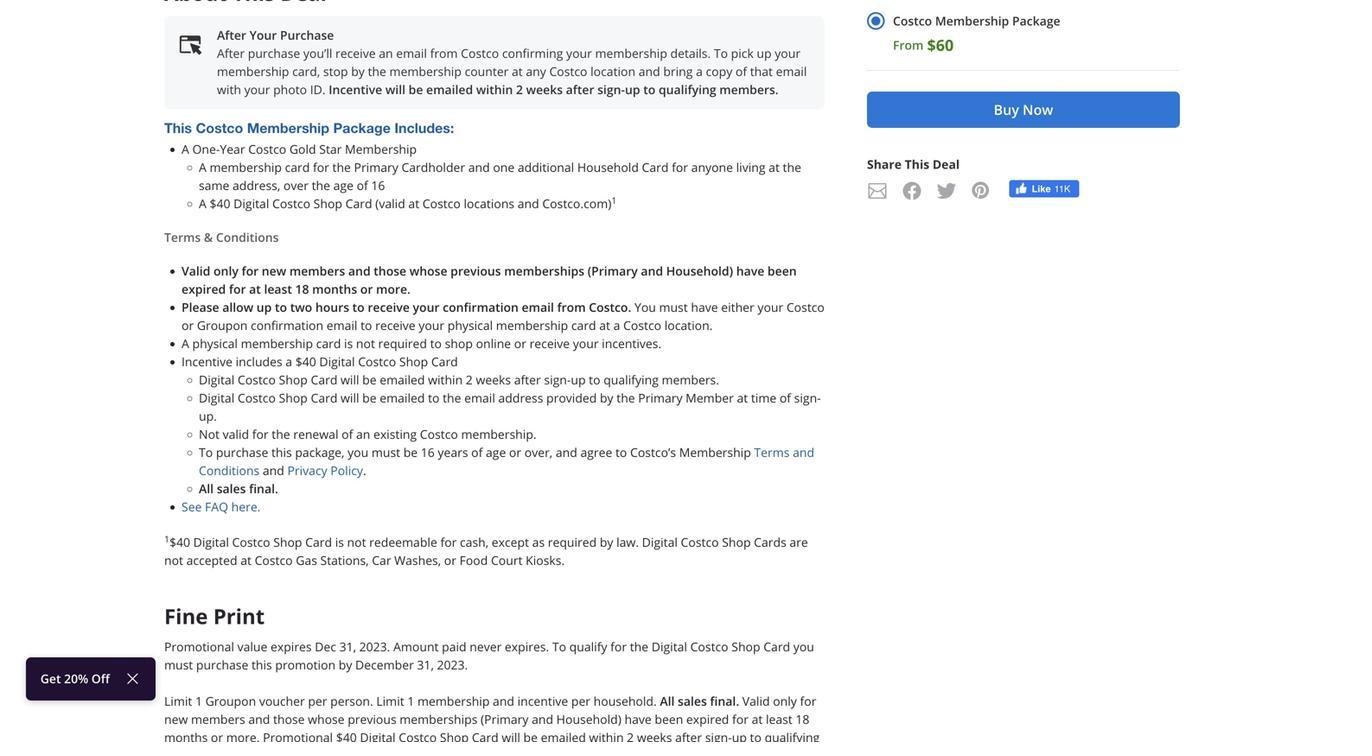 Task type: describe. For each thing, give the bounding box(es) containing it.
gas
[[296, 553, 317, 569]]

this costco membership package includes: a one-year costco gold star membership a membership card for the primary cardholder and one additional household card for anyone living at the same address, over the age of 16 a $40 digital costco shop card (valid at costco locations and costco.com) 1
[[164, 120, 802, 212]]

member
[[686, 390, 734, 406]]

privacy
[[288, 463, 327, 479]]

incentive for incentive includes a $40 digital costco shop card
[[182, 354, 233, 370]]

(valid
[[375, 196, 405, 212]]

for left new
[[242, 263, 259, 279]]

or inside you must have either your costco or groupon confirmation email to receive your physical membership card at a costco location.
[[182, 318, 194, 334]]

0 horizontal spatial required
[[378, 336, 427, 352]]

1 horizontal spatial is
[[344, 336, 353, 352]]

at right (valid
[[409, 196, 420, 212]]

receive inside you must have either your costco or groupon confirmation email to receive your physical membership card at a costco location.
[[375, 318, 416, 334]]

of for includes:
[[357, 178, 368, 194]]

an inside digital costco shop card will be emailed within 2 weeks after sign-up to qualifying members. digital costco shop card will be emailed to the email address provided by the primary member at time of sign- up. not valid for the renewal of an existing costco membership.
[[356, 427, 370, 443]]

car
[[372, 553, 391, 569]]

costco inside costco membership package from $60
[[893, 13, 932, 29]]

2 vertical spatial sign-
[[794, 390, 821, 406]]

18
[[295, 282, 309, 298]]

details.
[[671, 45, 711, 61]]

card inside this costco membership package includes: a one-year costco gold star membership a membership card for the primary cardholder and one additional household card for anyone living at the same address, over the age of 16 a $40 digital costco shop card (valid at costco locations and costco.com) 1
[[285, 160, 310, 176]]

1 vertical spatial age
[[486, 445, 506, 461]]

2 horizontal spatial $40
[[295, 354, 316, 370]]

shop inside this costco membership package includes: a one-year costco gold star membership a membership card for the primary cardholder and one additional household card for anyone living at the same address, over the age of 16 a $40 digital costco shop card (valid at costco locations and costco.com) 1
[[314, 196, 342, 212]]

law.
[[617, 535, 639, 551]]

share with email. image
[[867, 181, 888, 201]]

0 horizontal spatial sign-
[[544, 372, 571, 388]]

pin it with pinterest. image
[[971, 181, 992, 201]]

or inside the valid only for new members and those whose previous memberships (primary and household) have been expired for at least 18 months or more.
[[360, 282, 373, 298]]

be down incentive includes a $40 digital costco shop card
[[362, 372, 377, 388]]

at inside digital costco shop card will be emailed within 2 weeks after sign-up to qualifying members. digital costco shop card will be emailed to the email address provided by the primary member at time of sign- up. not valid for the renewal of an existing costco membership.
[[737, 390, 748, 406]]

shop left cards
[[722, 535, 751, 551]]

age inside this costco membership package includes: a one-year costco gold star membership a membership card for the primary cardholder and one additional household card for anyone living at the same address, over the age of 16 a $40 digital costco shop card (valid at costco locations and costco.com) 1
[[333, 178, 354, 194]]

counter
[[465, 64, 509, 80]]

at inside 1 $40 digital costco shop card is not redeemable for cash, except as required by law. digital costco shop cards are not accepted at costco gas stations, car washes, or food court kiosks.
[[241, 553, 252, 569]]

of up you
[[342, 427, 353, 443]]

digital costco shop card will be emailed within 2 weeks after sign-up to qualifying members. digital costco shop card will be emailed to the email address provided by the primary member at time of sign- up. not valid for the renewal of an existing costco membership.
[[199, 372, 821, 443]]

0 vertical spatial after
[[566, 82, 595, 98]]

stations,
[[320, 553, 369, 569]]

not
[[199, 427, 220, 443]]

2 inside digital costco shop card will be emailed within 2 weeks after sign-up to qualifying members. digital costco shop card will be emailed to the email address provided by the primary member at time of sign- up. not valid for the renewal of an existing costco membership.
[[466, 372, 473, 388]]

receive down you must have either your costco or groupon confirmation email to receive your physical membership card at a costco location.
[[530, 336, 570, 352]]

1 horizontal spatial card
[[316, 336, 341, 352]]

2 vertical spatial a
[[286, 354, 292, 370]]

purchase inside after your purchase after purchase you'll receive an email from costco confirming your membership details.  to pick up your membership card, stop by the membership counter at any costco location and bring a copy of that email with your photo id.
[[248, 45, 300, 61]]

off
[[91, 672, 110, 688]]

your right either
[[758, 300, 784, 316]]

$40 inside this costco membership package includes: a one-year costco gold star membership a membership card for the primary cardholder and one additional household card for anyone living at the same address, over the age of 16 a $40 digital costco shop card (valid at costco locations and costco.com) 1
[[210, 196, 230, 212]]

the up years
[[443, 390, 461, 406]]

kiosks.
[[526, 553, 565, 569]]

and privacy policy .
[[260, 463, 366, 479]]

new
[[262, 263, 286, 279]]

by inside digital costco shop card will be emailed within 2 weeks after sign-up to qualifying members. digital costco shop card will be emailed to the email address provided by the primary member at time of sign- up. not valid for the renewal of an existing costco membership.
[[600, 390, 614, 406]]

hours
[[316, 300, 349, 316]]

2 vertical spatial not
[[164, 553, 183, 569]]

the right provided on the left
[[617, 390, 635, 406]]

0 vertical spatial will
[[386, 82, 406, 98]]

includes
[[236, 354, 282, 370]]

email down 'memberships'
[[522, 300, 554, 316]]

one-
[[192, 142, 220, 158]]

been
[[768, 263, 797, 279]]

here.
[[231, 499, 261, 515]]

be down existing
[[404, 445, 418, 461]]

privacy policy link
[[288, 463, 363, 479]]

0 vertical spatial members.
[[720, 82, 779, 98]]

two
[[290, 300, 312, 316]]

buy now button
[[867, 91, 1180, 128]]

&
[[204, 230, 213, 246]]

stop
[[323, 64, 348, 80]]

for inside digital costco shop card will be emailed within 2 weeks after sign-up to qualifying members. digital costco shop card will be emailed to the email address provided by the primary member at time of sign- up. not valid for the renewal of an existing costco membership.
[[252, 427, 269, 443]]

or left over, on the left bottom of the page
[[509, 445, 522, 461]]

the right living
[[783, 160, 802, 176]]

one
[[493, 160, 515, 176]]

digital inside this costco membership package includes: a one-year costco gold star membership a membership card for the primary cardholder and one additional household card for anyone living at the same address, over the age of 16 a $40 digital costco shop card (valid at costco locations and costco.com) 1
[[234, 196, 269, 212]]

for left anyone
[[672, 160, 688, 176]]

star
[[319, 142, 342, 158]]

20%
[[64, 672, 88, 688]]

fine print
[[164, 603, 265, 631]]

1 vertical spatial all sales final.
[[660, 694, 743, 710]]

$60
[[927, 35, 954, 56]]

members
[[290, 263, 345, 279]]

package inside costco membership package from $60
[[1013, 13, 1061, 29]]

membership.
[[461, 427, 537, 443]]

card inside 1 $40 digital costco shop card is not redeemable for cash, except as required by law. digital costco shop cards are not accepted at costco gas stations, car washes, or food court kiosks.
[[305, 535, 332, 551]]

from inside after your purchase after purchase you'll receive an email from costco confirming your membership details.  to pick up your membership card, stop by the membership counter at any costco location and bring a copy of that email with your photo id.
[[430, 45, 458, 61]]

expired
[[182, 282, 226, 298]]

confirming
[[502, 45, 563, 61]]

1 horizontal spatial sign-
[[598, 82, 625, 98]]

more.
[[376, 282, 411, 298]]

have inside the valid only for new members and those whose previous memberships (primary and household) have been expired for at least 18 months or more.
[[737, 263, 765, 279]]

photo
[[273, 82, 307, 98]]

by inside 1 $40 digital costco shop card is not redeemable for cash, except as required by law. digital costco shop cards are not accepted at costco gas stations, car washes, or food court kiosks.
[[600, 535, 614, 551]]

1 vertical spatial all
[[660, 694, 675, 710]]

years
[[438, 445, 468, 461]]

1 vertical spatial emailed
[[380, 372, 425, 388]]

your right pick
[[775, 45, 801, 61]]

incentives.
[[602, 336, 662, 352]]

0 horizontal spatial final.
[[249, 481, 278, 497]]

membership up "includes"
[[241, 336, 313, 352]]

31,
[[339, 639, 356, 655]]

fine
[[164, 603, 208, 631]]

washes,
[[394, 553, 441, 569]]

membership down includes:
[[345, 142, 417, 158]]

by inside after your purchase after purchase you'll receive an email from costco confirming your membership details.  to pick up your membership card, stop by the membership counter at any costco location and bring a copy of that email with your photo id.
[[351, 64, 365, 80]]

of right years
[[471, 445, 483, 461]]

costco's
[[630, 445, 676, 461]]

valid
[[182, 263, 210, 279]]

of for will
[[780, 390, 791, 406]]

costco.com)
[[543, 196, 612, 212]]

the right over
[[312, 178, 330, 194]]

up inside after your purchase after purchase you'll receive an email from costco confirming your membership details.  to pick up your membership card, stop by the membership counter at any costco location and bring a copy of that email with your photo id.
[[757, 45, 772, 61]]

email right 'that' at the top of the page
[[776, 64, 807, 80]]

primary inside digital costco shop card will be emailed within 2 weeks after sign-up to qualifying members. digital costco shop card will be emailed to the email address provided by the primary member at time of sign- up. not valid for the renewal of an existing costco membership.
[[638, 390, 683, 406]]

bring
[[664, 64, 693, 80]]

0 vertical spatial sales
[[217, 481, 246, 497]]

please
[[182, 300, 219, 316]]

agree
[[581, 445, 613, 461]]

1 vertical spatial to
[[199, 445, 213, 461]]

0 horizontal spatial all sales final.
[[199, 481, 278, 497]]

for down the star
[[313, 160, 329, 176]]

cardholder
[[402, 160, 465, 176]]

a physical membership card is not required to shop online or receive your incentives.
[[182, 336, 662, 352]]

weeks inside digital costco shop card will be emailed within 2 weeks after sign-up to qualifying members. digital costco shop card will be emailed to the email address provided by the primary member at time of sign- up. not valid for the renewal of an existing costco membership.
[[476, 372, 511, 388]]

over,
[[525, 445, 553, 461]]

membership up the with at the top left of page
[[217, 64, 289, 80]]

1 vertical spatial physical
[[192, 336, 238, 352]]

a down same
[[199, 196, 207, 212]]

terms and conditions link
[[199, 445, 815, 479]]

promotional value expires dec 31, 2023.
[[164, 639, 390, 655]]

1 horizontal spatial from
[[557, 300, 586, 316]]

at right living
[[769, 160, 780, 176]]

physical inside you must have either your costco or groupon confirmation email to receive your physical membership card at a costco location.
[[448, 318, 493, 334]]

membership inside you must have either your costco or groupon confirmation email to receive your physical membership card at a costco location.
[[496, 318, 568, 334]]

conditions for terms and conditions
[[199, 463, 260, 479]]

membership up includes:
[[390, 64, 462, 80]]

promotional
[[164, 639, 234, 655]]

memberships
[[504, 263, 585, 279]]

2 vertical spatial emailed
[[380, 390, 425, 406]]

terms and conditions
[[199, 445, 815, 479]]

year
[[220, 142, 245, 158]]

be up existing
[[362, 390, 377, 406]]

1 vertical spatial purchase
[[216, 445, 268, 461]]

terms for &
[[164, 230, 201, 246]]

after your purchase after purchase you'll receive an email from costco confirming your membership details.  to pick up your membership card, stop by the membership counter at any costco location and bring a copy of that email with your photo id.
[[217, 27, 807, 98]]

for up the allow
[[229, 282, 246, 298]]

any
[[526, 64, 546, 80]]

1 vertical spatial not
[[347, 535, 366, 551]]

this costco membership package includes: link
[[164, 120, 454, 136]]

print
[[213, 603, 265, 631]]

costco.
[[589, 300, 632, 316]]

renewal
[[293, 427, 339, 443]]

cash,
[[460, 535, 489, 551]]

whose
[[410, 263, 448, 279]]

shop up gas
[[273, 535, 302, 551]]

previous
[[451, 263, 501, 279]]

your down costco. on the left of page
[[573, 336, 599, 352]]

primary inside this costco membership package includes: a one-year costco gold star membership a membership card for the primary cardholder and one additional household card for anyone living at the same address, over the age of 16 a $40 digital costco shop card (valid at costco locations and costco.com) 1
[[354, 160, 398, 176]]

please allow up to two hours to receive your confirmation email from costco.
[[182, 300, 632, 316]]

1 vertical spatial sales
[[678, 694, 707, 710]]

redeemable
[[369, 535, 437, 551]]

copy
[[706, 64, 733, 80]]

household)
[[667, 263, 733, 279]]

1 horizontal spatial within
[[476, 82, 513, 98]]

household
[[578, 160, 639, 176]]

0 vertical spatial confirmation
[[443, 300, 519, 316]]

0 vertical spatial not
[[356, 336, 375, 352]]

to purchase this package, you must be 16 years of age or over, and agree to costco's membership
[[199, 445, 754, 461]]

qualifying inside digital costco shop card will be emailed within 2 weeks after sign-up to qualifying members. digital costco shop card will be emailed to the email address provided by the primary member at time of sign- up. not valid for the renewal of an existing costco membership.
[[604, 372, 659, 388]]

shop down a physical membership card is not required to shop online or receive your incentives.
[[399, 354, 428, 370]]

must inside you must have either your costco or groupon confirmation email to receive your physical membership card at a costco location.
[[659, 300, 688, 316]]



Task type: vqa. For each thing, say whether or not it's contained in the screenshot.
tab list
no



Task type: locate. For each thing, give the bounding box(es) containing it.
membership up 'online'
[[496, 318, 568, 334]]

at left any
[[512, 64, 523, 80]]

of inside this costco membership package includes: a one-year costco gold star membership a membership card for the primary cardholder and one additional household card for anyone living at the same address, over the age of 16 a $40 digital costco shop card (valid at costco locations and costco.com) 1
[[357, 178, 368, 194]]

to inside you must have either your costco or groupon confirmation email to receive your physical membership card at a costco location.
[[361, 318, 372, 334]]

terms for and
[[754, 445, 790, 461]]

1 vertical spatial weeks
[[476, 372, 511, 388]]

$40 inside 1 $40 digital costco shop card is not redeemable for cash, except as required by law. digital costco shop cards are not accepted at costco gas stations, car washes, or food court kiosks.
[[170, 535, 190, 551]]

accepted
[[186, 553, 237, 569]]

required down the please allow up to two hours to receive your confirmation email from costco.
[[378, 336, 427, 352]]

the up this
[[272, 427, 290, 443]]

or right 'online'
[[514, 336, 527, 352]]

share with facebook. image
[[902, 181, 923, 201]]

$40 up accepted
[[170, 535, 190, 551]]

to
[[714, 45, 728, 61], [199, 445, 213, 461]]

email up includes:
[[396, 45, 427, 61]]

$40
[[210, 196, 230, 212], [295, 354, 316, 370], [170, 535, 190, 551]]

an
[[379, 45, 393, 61], [356, 427, 370, 443]]

are
[[790, 535, 808, 551]]

age
[[333, 178, 354, 194], [486, 445, 506, 461]]

2 horizontal spatial a
[[696, 64, 703, 80]]

0 horizontal spatial after
[[514, 372, 541, 388]]

terms
[[164, 230, 201, 246], [754, 445, 790, 461]]

includes:
[[395, 120, 454, 136]]

(primary
[[588, 263, 638, 279]]

living
[[736, 160, 766, 176]]

for inside 1 $40 digital costco shop card is not redeemable for cash, except as required by law. digital costco shop cards are not accepted at costco gas stations, car washes, or food court kiosks.
[[441, 535, 457, 551]]

0 horizontal spatial 1
[[164, 533, 170, 545]]

from left costco. on the left of page
[[557, 300, 586, 316]]

anyone
[[692, 160, 733, 176]]

0 horizontal spatial 2
[[466, 372, 473, 388]]

of right over
[[357, 178, 368, 194]]

from inside costco membership package from $60
[[893, 37, 924, 53]]

0 vertical spatial is
[[344, 336, 353, 352]]

an inside after your purchase after purchase you'll receive an email from costco confirming your membership details.  to pick up your membership card, stop by the membership counter at any costco location and bring a copy of that email with your photo id.
[[379, 45, 393, 61]]

required
[[378, 336, 427, 352], [548, 535, 597, 551]]

0 vertical spatial 1
[[612, 195, 617, 207]]

confirmation down two
[[251, 318, 324, 334]]

1 horizontal spatial age
[[486, 445, 506, 461]]

this down 'after your purchase' "icon"
[[164, 120, 192, 136]]

online
[[476, 336, 511, 352]]

or left more.
[[360, 282, 373, 298]]

0 horizontal spatial age
[[333, 178, 354, 194]]

0 horizontal spatial sales
[[217, 481, 246, 497]]

to down not
[[199, 445, 213, 461]]

up.
[[199, 409, 217, 425]]

package inside this costco membership package includes: a one-year costco gold star membership a membership card for the primary cardholder and one additional household card for anyone living at the same address, over the age of 16 a $40 digital costco shop card (valid at costco locations and costco.com) 1
[[333, 120, 391, 136]]

dec
[[315, 639, 336, 655]]

a
[[182, 142, 189, 158], [199, 160, 207, 176], [199, 196, 207, 212], [182, 336, 189, 352]]

shop down the star
[[314, 196, 342, 212]]

terms inside terms and conditions
[[754, 445, 790, 461]]

of inside after your purchase after purchase you'll receive an email from costco confirming your membership details.  to pick up your membership card, stop by the membership counter at any costco location and bring a copy of that email with your photo id.
[[736, 64, 747, 80]]

your up location
[[566, 45, 592, 61]]

from up includes:
[[430, 45, 458, 61]]

or left food
[[444, 553, 457, 569]]

for right valid on the bottom left of page
[[252, 427, 269, 443]]

after inside digital costco shop card will be emailed within 2 weeks after sign-up to qualifying members. digital costco shop card will be emailed to the email address provided by the primary member at time of sign- up. not valid for the renewal of an existing costco membership.
[[514, 372, 541, 388]]

0 horizontal spatial package
[[333, 120, 391, 136]]

0 vertical spatial required
[[378, 336, 427, 352]]

or inside 1 $40 digital costco shop card is not redeemable for cash, except as required by law. digital costco shop cards are not accepted at costco gas stations, car washes, or food court kiosks.
[[444, 553, 457, 569]]

costco membership package from $60
[[893, 13, 1061, 56]]

1 inside this costco membership package includes: a one-year costco gold star membership a membership card for the primary cardholder and one additional household card for anyone living at the same address, over the age of 16 a $40 digital costco shop card (valid at costco locations and costco.com) 1
[[612, 195, 617, 207]]

gold
[[290, 142, 316, 158]]

16 inside this costco membership package includes: a one-year costco gold star membership a membership card for the primary cardholder and one additional household card for anyone living at the same address, over the age of 16 a $40 digital costco shop card (valid at costco locations and costco.com) 1
[[371, 178, 385, 194]]

at left least in the top of the page
[[249, 282, 261, 298]]

1 horizontal spatial weeks
[[526, 82, 563, 98]]

physical down groupon
[[192, 336, 238, 352]]

locations
[[464, 196, 515, 212]]

1 vertical spatial terms
[[754, 445, 790, 461]]

1 after from the top
[[217, 27, 246, 43]]

purchase
[[280, 27, 334, 43]]

1 vertical spatial $40
[[295, 354, 316, 370]]

members. inside digital costco shop card will be emailed within 2 weeks after sign-up to qualifying members. digital costco shop card will be emailed to the email address provided by the primary member at time of sign- up. not valid for the renewal of an existing costco membership.
[[662, 372, 719, 388]]

0 vertical spatial all
[[199, 481, 214, 497]]

1 horizontal spatial must
[[659, 300, 688, 316]]

your
[[566, 45, 592, 61], [775, 45, 801, 61], [244, 82, 270, 98], [413, 300, 440, 316], [758, 300, 784, 316], [419, 318, 445, 334], [573, 336, 599, 352]]

1 vertical spatial this
[[905, 156, 930, 173]]

membership up "gold"
[[247, 120, 330, 136]]

1 vertical spatial incentive
[[182, 354, 233, 370]]

not left accepted
[[164, 553, 183, 569]]

0 horizontal spatial members.
[[662, 372, 719, 388]]

or
[[360, 282, 373, 298], [182, 318, 194, 334], [514, 336, 527, 352], [509, 445, 522, 461], [444, 553, 457, 569]]

1 $40 digital costco shop card is not redeemable for cash, except as required by law. digital costco shop cards are not accepted at costco gas stations, car washes, or food court kiosks.
[[164, 533, 808, 569]]

up up provided on the left
[[571, 372, 586, 388]]

must down existing
[[372, 445, 400, 461]]

terms left &
[[164, 230, 201, 246]]

0 vertical spatial age
[[333, 178, 354, 194]]

and inside terms and conditions
[[793, 445, 815, 461]]

0 vertical spatial incentive
[[329, 82, 382, 98]]

either
[[721, 300, 755, 316]]

1 vertical spatial final.
[[710, 694, 740, 710]]

age down the star
[[333, 178, 354, 194]]

0 horizontal spatial all
[[199, 481, 214, 497]]

0 horizontal spatial card
[[285, 160, 310, 176]]

1 horizontal spatial after
[[566, 82, 595, 98]]

0 vertical spatial qualifying
[[659, 82, 717, 98]]

required inside 1 $40 digital costco shop card is not redeemable for cash, except as required by law. digital costco shop cards are not accepted at costco gas stations, car washes, or food court kiosks.
[[548, 535, 597, 551]]

by right provided on the left
[[600, 390, 614, 406]]

email up membership.
[[465, 390, 495, 406]]

at inside after your purchase after purchase you'll receive an email from costco confirming your membership details.  to pick up your membership card, stop by the membership counter at any costco location and bring a copy of that email with your photo id.
[[512, 64, 523, 80]]

1 horizontal spatial an
[[379, 45, 393, 61]]

email inside you must have either your costco or groupon confirmation email to receive your physical membership card at a costco location.
[[327, 318, 358, 334]]

have up location.
[[691, 300, 718, 316]]

0 vertical spatial conditions
[[216, 230, 279, 246]]

0 horizontal spatial primary
[[354, 160, 398, 176]]

2 horizontal spatial card
[[572, 318, 596, 334]]

of for purchase
[[736, 64, 747, 80]]

from left $60
[[893, 37, 924, 53]]

confirmation inside you must have either your costco or groupon confirmation email to receive your physical membership card at a costco location.
[[251, 318, 324, 334]]

email inside digital costco shop card will be emailed within 2 weeks after sign-up to qualifying members. digital costco shop card will be emailed to the email address provided by the primary member at time of sign- up. not valid for the renewal of an existing costco membership.
[[465, 390, 495, 406]]

2 vertical spatial will
[[341, 390, 359, 406]]

card up incentive includes a $40 digital costco shop card
[[316, 336, 341, 352]]

1 vertical spatial members.
[[662, 372, 719, 388]]

card up over
[[285, 160, 310, 176]]

or down please
[[182, 318, 194, 334]]

get 20% off
[[40, 672, 110, 688]]

an right you'll
[[379, 45, 393, 61]]

2 vertical spatial $40
[[170, 535, 190, 551]]

membership inside costco membership package from $60
[[936, 13, 1010, 29]]

have left been
[[737, 263, 765, 279]]

2 after from the top
[[217, 45, 245, 61]]

the right the stop
[[368, 64, 386, 80]]

see
[[182, 499, 202, 515]]

to inside after your purchase after purchase you'll receive an email from costco confirming your membership details.  to pick up your membership card, stop by the membership counter at any costco location and bring a copy of that email with your photo id.
[[714, 45, 728, 61]]

1 vertical spatial qualifying
[[604, 372, 659, 388]]

must
[[659, 300, 688, 316], [372, 445, 400, 461]]

you must have either your costco or groupon confirmation email to receive your physical membership card at a costco location.
[[182, 300, 825, 334]]

1 horizontal spatial 2
[[516, 82, 523, 98]]

0 horizontal spatial incentive
[[182, 354, 233, 370]]

shop up renewal
[[279, 390, 308, 406]]

receive down the please allow up to two hours to receive your confirmation email from costco.
[[375, 318, 416, 334]]

purchase
[[248, 45, 300, 61], [216, 445, 268, 461]]

at
[[512, 64, 523, 80], [769, 160, 780, 176], [409, 196, 420, 212], [249, 282, 261, 298], [600, 318, 611, 334], [737, 390, 748, 406], [241, 553, 252, 569]]

1 horizontal spatial physical
[[448, 318, 493, 334]]

location.
[[665, 318, 713, 334]]

the
[[368, 64, 386, 80], [333, 160, 351, 176], [783, 160, 802, 176], [312, 178, 330, 194], [443, 390, 461, 406], [617, 390, 635, 406], [272, 427, 290, 443]]

0 vertical spatial emailed
[[426, 82, 473, 98]]

to up copy
[[714, 45, 728, 61]]

0 horizontal spatial physical
[[192, 336, 238, 352]]

incentive for incentive will be emailed within 2 weeks after sign-up to qualifying members.
[[329, 82, 382, 98]]

a inside you must have either your costco or groupon confirmation email to receive your physical membership card at a costco location.
[[614, 318, 620, 334]]

this inside this costco membership package includes: a one-year costco gold star membership a membership card for the primary cardholder and one additional household card for anyone living at the same address, over the age of 16 a $40 digital costco shop card (valid at costco locations and costco.com) 1
[[164, 120, 192, 136]]

0 horizontal spatial to
[[199, 445, 213, 461]]

card
[[285, 160, 310, 176], [572, 318, 596, 334], [316, 336, 341, 352]]

receive down more.
[[368, 300, 410, 316]]

1 vertical spatial by
[[600, 390, 614, 406]]

by right the stop
[[351, 64, 365, 80]]

buy now
[[994, 100, 1054, 119]]

0 vertical spatial physical
[[448, 318, 493, 334]]

a down please
[[182, 336, 189, 352]]

up inside digital costco shop card will be emailed within 2 weeks after sign-up to qualifying members. digital costco shop card will be emailed to the email address provided by the primary member at time of sign- up. not valid for the renewal of an existing costco membership.
[[571, 372, 586, 388]]

qualifying
[[659, 82, 717, 98], [604, 372, 659, 388]]

now
[[1023, 100, 1054, 119]]

share
[[867, 156, 902, 173]]

1 vertical spatial 2
[[466, 372, 473, 388]]

0 vertical spatial after
[[217, 27, 246, 43]]

0 vertical spatial final.
[[249, 481, 278, 497]]

1 vertical spatial will
[[341, 372, 359, 388]]

membership up $60
[[936, 13, 1010, 29]]

share with twitter. image
[[937, 181, 957, 201]]

a down 'one-'
[[199, 160, 207, 176]]

0 horizontal spatial 16
[[371, 178, 385, 194]]

your
[[250, 27, 277, 43]]

a right "includes"
[[286, 354, 292, 370]]

receive inside after your purchase after purchase you'll receive an email from costco confirming your membership details.  to pick up your membership card, stop by the membership counter at any costco location and bring a copy of that email with your photo id.
[[336, 45, 376, 61]]

1 vertical spatial must
[[372, 445, 400, 461]]

valid
[[223, 427, 249, 443]]

primary
[[354, 160, 398, 176], [638, 390, 683, 406]]

physical
[[448, 318, 493, 334], [192, 336, 238, 352]]

the down the star
[[333, 160, 351, 176]]

1 horizontal spatial terms
[[754, 445, 790, 461]]

and inside after your purchase after purchase you'll receive an email from costco confirming your membership details.  to pick up your membership card, stop by the membership counter at any costco location and bring a copy of that email with your photo id.
[[639, 64, 660, 80]]

your up a physical membership card is not required to shop online or receive your incentives.
[[419, 318, 445, 334]]

1 vertical spatial a
[[614, 318, 620, 334]]

0 horizontal spatial an
[[356, 427, 370, 443]]

0 vertical spatial $40
[[210, 196, 230, 212]]

after down location
[[566, 82, 595, 98]]

buy
[[994, 100, 1019, 119]]

at inside you must have either your costco or groupon confirmation email to receive your physical membership card at a costco location.
[[600, 318, 611, 334]]

incentive down groupon
[[182, 354, 233, 370]]

16 left years
[[421, 445, 435, 461]]

have inside you must have either your costco or groupon confirmation email to receive your physical membership card at a costco location.
[[691, 300, 718, 316]]

0 vertical spatial by
[[351, 64, 365, 80]]

time
[[751, 390, 777, 406]]

incentive includes a $40 digital costco shop card
[[182, 354, 458, 370]]

a inside after your purchase after purchase you'll receive an email from costco confirming your membership details.  to pick up your membership card, stop by the membership counter at any costco location and bring a copy of that email with your photo id.
[[696, 64, 703, 80]]

court
[[491, 553, 523, 569]]

0 vertical spatial primary
[[354, 160, 398, 176]]

0 vertical spatial within
[[476, 82, 513, 98]]

1 horizontal spatial sales
[[678, 694, 707, 710]]

address
[[499, 390, 543, 406]]

you
[[348, 445, 369, 461]]

1 vertical spatial an
[[356, 427, 370, 443]]

confirmation down the valid only for new members and those whose previous memberships (primary and household) have been expired for at least 18 months or more. on the top
[[443, 300, 519, 316]]

all
[[199, 481, 214, 497], [660, 694, 675, 710]]

within inside digital costco shop card will be emailed within 2 weeks after sign-up to qualifying members. digital costco shop card will be emailed to the email address provided by the primary member at time of sign- up. not valid for the renewal of an existing costco membership.
[[428, 372, 463, 388]]

card inside you must have either your costco or groupon confirmation email to receive your physical membership card at a costco location.
[[572, 318, 596, 334]]

your down whose
[[413, 300, 440, 316]]

0 vertical spatial purchase
[[248, 45, 300, 61]]

address,
[[233, 178, 280, 194]]

1 horizontal spatial a
[[614, 318, 620, 334]]

1 horizontal spatial 1
[[612, 195, 617, 207]]

up down location
[[625, 82, 640, 98]]

2
[[516, 82, 523, 98], [466, 372, 473, 388]]

1 vertical spatial after
[[514, 372, 541, 388]]

not up stations,
[[347, 535, 366, 551]]

terms down time
[[754, 445, 790, 461]]

not up incentive includes a $40 digital costco shop card
[[356, 336, 375, 352]]

physical up shop
[[448, 318, 493, 334]]

0 vertical spatial this
[[164, 120, 192, 136]]

of down pick
[[736, 64, 747, 80]]

membership down member
[[679, 445, 751, 461]]

0 horizontal spatial confirmation
[[251, 318, 324, 334]]

be
[[409, 82, 423, 98], [362, 372, 377, 388], [362, 390, 377, 406], [404, 445, 418, 461]]

incentive down the stop
[[329, 82, 382, 98]]

purchase down your
[[248, 45, 300, 61]]

1 vertical spatial package
[[333, 120, 391, 136]]

that
[[750, 64, 773, 80]]

all sales final.
[[199, 481, 278, 497], [660, 694, 743, 710]]

up down least in the top of the page
[[257, 300, 272, 316]]

those
[[374, 263, 407, 279]]

1 horizontal spatial package
[[1013, 13, 1061, 29]]

1 vertical spatial 1
[[164, 533, 170, 545]]

after
[[217, 27, 246, 43], [217, 45, 245, 61]]

0 horizontal spatial have
[[691, 300, 718, 316]]

same
[[199, 178, 229, 194]]

2 vertical spatial card
[[316, 336, 341, 352]]

0 vertical spatial have
[[737, 263, 765, 279]]

sign- right time
[[794, 390, 821, 406]]

after up the with at the top left of page
[[217, 45, 245, 61]]

conditions inside terms and conditions
[[199, 463, 260, 479]]

expires
[[271, 639, 312, 655]]

0 vertical spatial terms
[[164, 230, 201, 246]]

conditions for terms & conditions
[[216, 230, 279, 246]]

age down membership.
[[486, 445, 506, 461]]

must up location.
[[659, 300, 688, 316]]

a left 'one-'
[[182, 142, 189, 158]]

0 vertical spatial 16
[[371, 178, 385, 194]]

is up incentive includes a $40 digital costco shop card
[[344, 336, 353, 352]]

of right time
[[780, 390, 791, 406]]

1 vertical spatial after
[[217, 45, 245, 61]]

0 horizontal spatial terms
[[164, 230, 201, 246]]

by
[[351, 64, 365, 80], [600, 390, 614, 406], [600, 535, 614, 551]]

see faq here. link
[[182, 499, 261, 515]]

1 vertical spatial card
[[572, 318, 596, 334]]

qualifying down the incentives.
[[604, 372, 659, 388]]

location
[[591, 64, 636, 80]]

0 vertical spatial must
[[659, 300, 688, 316]]

sales
[[217, 481, 246, 497], [678, 694, 707, 710]]

sign- down location
[[598, 82, 625, 98]]

is inside 1 $40 digital costco shop card is not redeemable for cash, except as required by law. digital costco shop cards are not accepted at costco gas stations, car washes, or food court kiosks.
[[335, 535, 344, 551]]

1 horizontal spatial final.
[[710, 694, 740, 710]]

policy
[[331, 463, 363, 479]]

shop down incentive includes a $40 digital costco shop card
[[279, 372, 308, 388]]

0 vertical spatial an
[[379, 45, 393, 61]]

at down costco. on the left of page
[[600, 318, 611, 334]]

the inside after your purchase after purchase you'll receive an email from costco confirming your membership details.  to pick up your membership card, stop by the membership counter at any costco location and bring a copy of that email with your photo id.
[[368, 64, 386, 80]]

0 vertical spatial weeks
[[526, 82, 563, 98]]

at inside the valid only for new members and those whose previous memberships (primary and household) have been expired for at least 18 months or more.
[[249, 282, 261, 298]]

months
[[312, 282, 357, 298]]

0 horizontal spatial is
[[335, 535, 344, 551]]

except
[[492, 535, 529, 551]]

and
[[639, 64, 660, 80], [468, 160, 490, 176], [518, 196, 539, 212], [348, 263, 371, 279], [641, 263, 663, 279], [556, 445, 578, 461], [793, 445, 815, 461], [263, 463, 284, 479]]

be up includes:
[[409, 82, 423, 98]]

terms & conditions
[[164, 230, 279, 246]]

is
[[344, 336, 353, 352], [335, 535, 344, 551]]

membership inside this costco membership package includes: a one-year costco gold star membership a membership card for the primary cardholder and one additional household card for anyone living at the same address, over the age of 16 a $40 digital costco shop card (valid at costco locations and costco.com) 1
[[210, 160, 282, 176]]

1 horizontal spatial to
[[714, 45, 728, 61]]

1 vertical spatial 16
[[421, 445, 435, 461]]

a left copy
[[696, 64, 703, 80]]

$40 down same
[[210, 196, 230, 212]]

2 down shop
[[466, 372, 473, 388]]

incentive will be emailed within 2 weeks after sign-up to qualifying members.
[[329, 82, 779, 98]]

get
[[40, 672, 61, 688]]

as
[[532, 535, 545, 551]]

primary up (valid
[[354, 160, 398, 176]]

additional
[[518, 160, 574, 176]]

membership up location
[[595, 45, 668, 61]]

over
[[284, 178, 309, 194]]

1 vertical spatial confirmation
[[251, 318, 324, 334]]

after your purchase image
[[178, 33, 203, 58]]

for
[[313, 160, 329, 176], [672, 160, 688, 176], [242, 263, 259, 279], [229, 282, 246, 298], [252, 427, 269, 443], [441, 535, 457, 551]]

valid only for new members and those whose previous memberships (primary and household) have been expired for at least 18 months or more.
[[182, 263, 797, 298]]

1 inside 1 $40 digital costco shop card is not redeemable for cash, except as required by law. digital costco shop cards are not accepted at costco gas stations, car washes, or food court kiosks.
[[164, 533, 170, 545]]

your right the with at the top left of page
[[244, 82, 270, 98]]

id.
[[310, 82, 326, 98]]

1 horizontal spatial members.
[[720, 82, 779, 98]]



